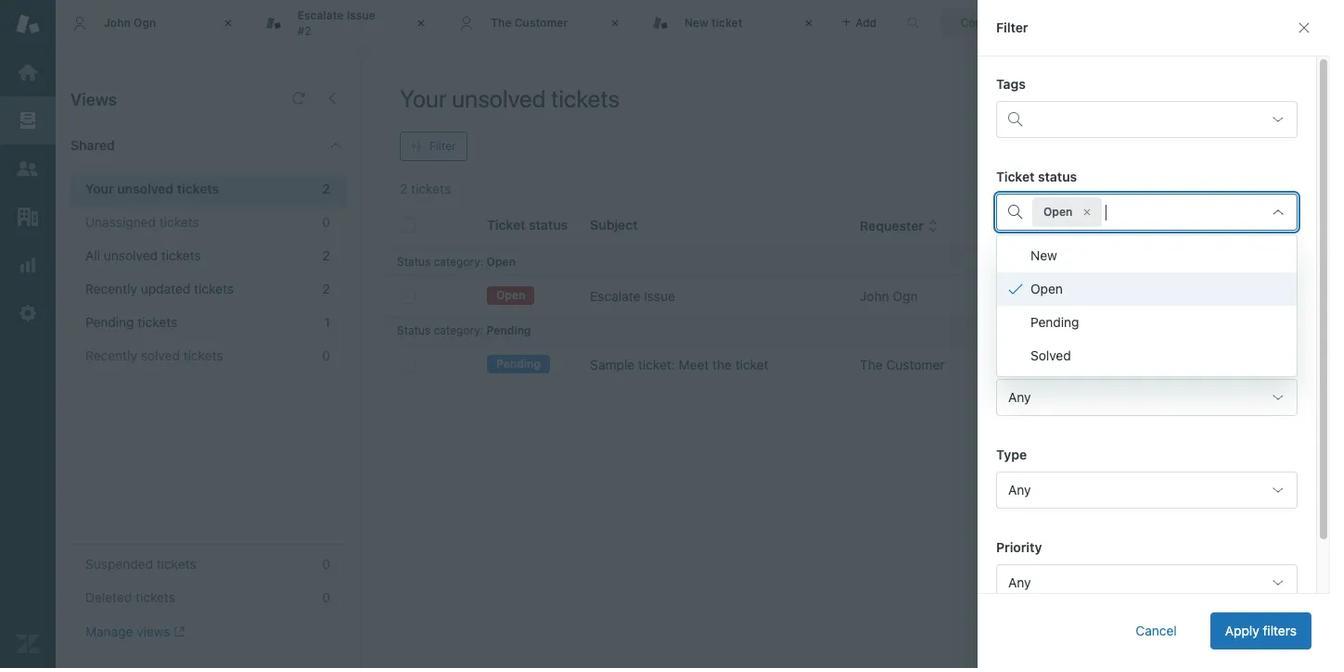 Task type: describe. For each thing, give the bounding box(es) containing it.
priority button
[[1216, 218, 1277, 235]]

customer inside row
[[886, 357, 945, 373]]

type inside button
[[1119, 218, 1150, 234]]

manage
[[85, 624, 133, 640]]

Ticket status field
[[1106, 198, 1258, 227]]

views image
[[16, 109, 40, 133]]

the customer inside tab
[[491, 16, 568, 30]]

views
[[71, 90, 117, 109]]

shared button
[[56, 118, 310, 173]]

pending up the recently solved tickets
[[85, 315, 134, 330]]

category: for pending
[[434, 324, 484, 338]]

any field for request date
[[996, 379, 1298, 417]]

urgent
[[1216, 289, 1257, 304]]

0 for recently solved tickets
[[322, 348, 330, 364]]

1 vertical spatial unsolved
[[117, 181, 174, 197]]

zendesk support image
[[16, 12, 40, 36]]

0 horizontal spatial your unsolved tickets
[[85, 181, 219, 197]]

0 vertical spatial unsolved
[[452, 84, 546, 112]]

any for request date
[[1009, 390, 1031, 405]]

pending inside row
[[496, 357, 541, 371]]

shared
[[71, 137, 115, 153]]

apply
[[1225, 623, 1260, 639]]

play button
[[1214, 84, 1293, 121]]

all unsolved tickets
[[85, 248, 201, 263]]

sample ticket: meet the ticket
[[590, 357, 769, 373]]

2 vertical spatial unsolved
[[104, 248, 158, 263]]

new ticket
[[685, 16, 743, 30]]

tickets down the 'recently updated tickets' at left
[[138, 315, 177, 330]]

escalate issue link
[[590, 288, 675, 306]]

ticket:
[[638, 357, 675, 373]]

apply filters button
[[1211, 613, 1312, 650]]

ticket status element
[[996, 194, 1298, 231]]

customers image
[[16, 157, 40, 181]]

sample ticket: meet the ticket link
[[590, 356, 769, 375]]

0 for unassigned tickets
[[322, 214, 330, 230]]

get started image
[[16, 60, 40, 84]]

views
[[137, 624, 170, 640]]

close image for the customer
[[606, 14, 624, 32]]

deleted
[[85, 590, 132, 606]]

pending inside ticket status list box
[[1031, 315, 1080, 330]]

recently solved tickets
[[85, 348, 223, 364]]

recently for recently updated tickets
[[85, 281, 137, 297]]

escalate for escalate issue
[[590, 289, 641, 304]]

24
[[1004, 289, 1020, 304]]

close image inside the new ticket tab
[[799, 14, 818, 32]]

the
[[713, 357, 732, 373]]

new for new
[[1031, 248, 1057, 263]]

normal
[[1216, 357, 1259, 373]]

minutes for 36
[[1024, 357, 1071, 373]]

tickets up updated
[[161, 248, 201, 263]]

minutes for 24
[[1023, 289, 1071, 304]]

incident
[[1119, 357, 1168, 373]]

issue for escalate issue
[[644, 289, 675, 304]]

conversations button
[[941, 8, 1078, 38]]

solved
[[1031, 348, 1071, 364]]

open option inside ticket status list box
[[997, 273, 1297, 306]]

suspended tickets
[[85, 557, 196, 572]]

row containing sample ticket: meet the ticket
[[386, 347, 1317, 385]]

cancel
[[1136, 623, 1177, 639]]

problem
[[1119, 289, 1169, 304]]

0 for deleted tickets
[[322, 590, 330, 606]]

filter dialog
[[978, 0, 1330, 669]]

1
[[324, 315, 330, 330]]

type inside filter dialog
[[996, 447, 1027, 463]]

issue for escalate issue #2
[[347, 8, 376, 22]]

organizations image
[[16, 205, 40, 229]]

john ogn tab
[[56, 0, 249, 46]]

tickets right solved
[[183, 348, 223, 364]]

ticket inside tab
[[712, 16, 743, 30]]

pending tickets
[[85, 315, 177, 330]]

filter inside button
[[430, 139, 456, 153]]

the inside tab
[[491, 16, 512, 30]]

pending down status category: open
[[487, 324, 531, 338]]

refresh views pane image
[[291, 91, 306, 106]]

john inside row
[[860, 289, 889, 304]]

recently for recently solved tickets
[[85, 348, 137, 364]]

filter button
[[400, 132, 467, 161]]

tickets down the shared 'heading'
[[177, 181, 219, 197]]

open inside row
[[496, 289, 525, 303]]

1 close image from the left
[[412, 14, 431, 32]]

any for priority
[[1009, 575, 1031, 591]]

john inside tab
[[104, 16, 131, 30]]

requested button
[[1004, 218, 1086, 235]]

requester inside button
[[860, 218, 924, 234]]

ago for 36 minutes ago
[[1075, 357, 1097, 373]]

ago for 24 minutes ago
[[1074, 289, 1097, 304]]

customer inside tab
[[515, 16, 568, 30]]

36
[[1004, 357, 1020, 373]]

sample
[[590, 357, 635, 373]]

status
[[1038, 169, 1077, 185]]

ogn inside row
[[893, 289, 918, 304]]

filter inside dialog
[[996, 19, 1029, 35]]



Task type: vqa. For each thing, say whether or not it's contained in the screenshot.
the topmost statuses
no



Task type: locate. For each thing, give the bounding box(es) containing it.
pending down status category: pending
[[496, 357, 541, 371]]

1 horizontal spatial new
[[1031, 248, 1057, 263]]

category: for open
[[434, 255, 484, 269]]

request
[[996, 354, 1048, 370]]

your
[[400, 84, 447, 112], [85, 181, 114, 197]]

1 horizontal spatial priority
[[1216, 218, 1262, 234]]

ticket status list box
[[996, 235, 1298, 378]]

1 vertical spatial issue
[[644, 289, 675, 304]]

your unsolved tickets down the customer tab
[[400, 84, 620, 112]]

unsolved
[[452, 84, 546, 112], [117, 181, 174, 197], [104, 248, 158, 263]]

main element
[[0, 0, 56, 669]]

any for type
[[1009, 482, 1031, 498]]

close drawer image
[[1297, 20, 1312, 35]]

2 for all unsolved tickets
[[323, 248, 330, 263]]

your unsolved tickets up unassigned tickets
[[85, 181, 219, 197]]

request date
[[996, 354, 1079, 370]]

1 vertical spatial new
[[1031, 248, 1057, 263]]

1 vertical spatial 2
[[323, 248, 330, 263]]

0 vertical spatial your
[[400, 84, 447, 112]]

filter
[[996, 19, 1029, 35], [430, 139, 456, 153]]

new
[[685, 16, 709, 30], [1031, 248, 1057, 263]]

customer
[[515, 16, 568, 30], [886, 357, 945, 373]]

1 horizontal spatial escalate
[[590, 289, 641, 304]]

2 vertical spatial any
[[1009, 575, 1031, 591]]

john ogn
[[104, 16, 156, 30], [860, 289, 918, 304]]

1 vertical spatial requester
[[996, 262, 1061, 277]]

category: up status category: pending
[[434, 255, 484, 269]]

0 vertical spatial any
[[1009, 390, 1031, 405]]

requested
[[1004, 218, 1071, 234]]

1 vertical spatial open option
[[997, 273, 1297, 306]]

1 horizontal spatial your
[[400, 84, 447, 112]]

tickets right updated
[[194, 281, 234, 297]]

ticket
[[712, 16, 743, 30], [736, 357, 769, 373]]

open option down 'type' button
[[997, 273, 1297, 306]]

0 vertical spatial john ogn
[[104, 16, 156, 30]]

0 vertical spatial ticket
[[712, 16, 743, 30]]

subject
[[590, 217, 638, 233]]

filters
[[1263, 623, 1297, 639]]

0 vertical spatial filter
[[996, 19, 1029, 35]]

issue inside escalate issue #2
[[347, 8, 376, 22]]

ticket
[[996, 169, 1035, 185]]

0 vertical spatial your unsolved tickets
[[400, 84, 620, 112]]

new inside ticket status list box
[[1031, 248, 1057, 263]]

1 vertical spatial your
[[85, 181, 114, 197]]

ago right solved
[[1075, 357, 1097, 373]]

2 ago from the top
[[1075, 357, 1097, 373]]

your up unassigned
[[85, 181, 114, 197]]

any field for priority
[[996, 565, 1298, 602]]

1 horizontal spatial close image
[[606, 14, 624, 32]]

0 vertical spatial new
[[685, 16, 709, 30]]

1 status from the top
[[397, 255, 431, 269]]

suspended
[[85, 557, 153, 572]]

unassigned tickets
[[85, 214, 199, 230]]

new ticket tab
[[636, 0, 830, 46]]

ago left problem
[[1074, 289, 1097, 304]]

0 horizontal spatial escalate
[[297, 8, 344, 22]]

remove image
[[1082, 207, 1093, 218]]

0 vertical spatial open option
[[1033, 198, 1103, 227]]

manage views link
[[85, 624, 185, 641]]

1 vertical spatial escalate
[[590, 289, 641, 304]]

tags element
[[996, 101, 1298, 138]]

ticket inside row
[[736, 357, 769, 373]]

escalate inside escalate issue link
[[590, 289, 641, 304]]

conversations
[[961, 15, 1036, 29]]

admin image
[[16, 302, 40, 326]]

0 vertical spatial the
[[491, 16, 512, 30]]

escalate inside escalate issue #2
[[297, 8, 344, 22]]

1 horizontal spatial the
[[860, 357, 883, 373]]

tab
[[249, 0, 443, 46]]

1 any field from the top
[[996, 379, 1298, 417]]

open option inside ticket status element
[[1033, 198, 1103, 227]]

2 vertical spatial any field
[[996, 565, 1298, 602]]

category: down status category: open
[[434, 324, 484, 338]]

0 vertical spatial priority
[[1216, 218, 1262, 234]]

1 horizontal spatial requester
[[996, 262, 1061, 277]]

priority
[[1216, 218, 1262, 234], [996, 540, 1042, 556]]

1 vertical spatial ogn
[[893, 289, 918, 304]]

1 close image from the left
[[219, 14, 237, 32]]

the customer inside row
[[860, 357, 945, 373]]

0 horizontal spatial issue
[[347, 8, 376, 22]]

1 vertical spatial filter
[[430, 139, 456, 153]]

status down status category: open
[[397, 324, 431, 338]]

1 vertical spatial recently
[[85, 348, 137, 364]]

recently down pending tickets
[[85, 348, 137, 364]]

1 2 from the top
[[322, 181, 330, 197]]

1 horizontal spatial ogn
[[893, 289, 918, 304]]

0 vertical spatial 2
[[322, 181, 330, 197]]

0 vertical spatial ago
[[1074, 289, 1097, 304]]

requester inside filter dialog
[[996, 262, 1061, 277]]

cancel button
[[1121, 613, 1192, 650]]

1 horizontal spatial customer
[[886, 357, 945, 373]]

type down '36'
[[996, 447, 1027, 463]]

close image for john ogn
[[219, 14, 237, 32]]

status category: pending
[[397, 324, 531, 338]]

0 horizontal spatial filter
[[430, 139, 456, 153]]

0 vertical spatial ogn
[[134, 16, 156, 30]]

1 vertical spatial john ogn
[[860, 289, 918, 304]]

4 0 from the top
[[322, 590, 330, 606]]

0 horizontal spatial close image
[[412, 14, 431, 32]]

unsolved down unassigned
[[104, 248, 158, 263]]

status for status category: open
[[397, 255, 431, 269]]

type up problem
[[1119, 218, 1150, 234]]

issue
[[347, 8, 376, 22], [644, 289, 675, 304]]

close image
[[219, 14, 237, 32], [606, 14, 624, 32]]

2 row from the top
[[386, 347, 1317, 385]]

0 horizontal spatial customer
[[515, 16, 568, 30]]

0 vertical spatial minutes
[[1023, 289, 1071, 304]]

0 horizontal spatial ogn
[[134, 16, 156, 30]]

john ogn up views
[[104, 16, 156, 30]]

open
[[1044, 205, 1073, 219], [487, 255, 516, 269], [1031, 281, 1063, 297], [496, 289, 525, 303]]

your unsolved tickets
[[400, 84, 620, 112], [85, 181, 219, 197]]

all
[[85, 248, 100, 263]]

1 horizontal spatial john ogn
[[860, 289, 918, 304]]

apply filters
[[1225, 623, 1297, 639]]

status category: open
[[397, 255, 516, 269]]

0 vertical spatial category:
[[434, 255, 484, 269]]

minutes
[[1023, 289, 1071, 304], [1024, 357, 1071, 373]]

1 horizontal spatial filter
[[996, 19, 1029, 35]]

1 recently from the top
[[85, 281, 137, 297]]

2 close image from the left
[[799, 14, 818, 32]]

ticket status
[[996, 169, 1077, 185]]

1 vertical spatial the customer
[[860, 357, 945, 373]]

priority inside 'button'
[[1216, 218, 1262, 234]]

manage views
[[85, 624, 170, 640]]

new for new ticket
[[685, 16, 709, 30]]

your up filter button
[[400, 84, 447, 112]]

requester button
[[860, 218, 939, 235]]

ogn inside tab
[[134, 16, 156, 30]]

1 row from the top
[[386, 278, 1317, 316]]

3 any field from the top
[[996, 565, 1298, 602]]

john ogn inside row
[[860, 289, 918, 304]]

john ogn inside tab
[[104, 16, 156, 30]]

0 horizontal spatial requester
[[860, 218, 924, 234]]

1 vertical spatial ago
[[1075, 357, 1097, 373]]

meet
[[679, 357, 709, 373]]

0 vertical spatial issue
[[347, 8, 376, 22]]

row containing escalate issue
[[386, 278, 1317, 316]]

1 category: from the top
[[434, 255, 484, 269]]

2 recently from the top
[[85, 348, 137, 364]]

type
[[1119, 218, 1150, 234], [996, 447, 1027, 463]]

tickets up 'views'
[[135, 590, 175, 606]]

0 for suspended tickets
[[322, 557, 330, 572]]

zendesk image
[[16, 633, 40, 657]]

status up status category: pending
[[397, 255, 431, 269]]

pending
[[85, 315, 134, 330], [1031, 315, 1080, 330], [487, 324, 531, 338], [496, 357, 541, 371]]

tickets
[[551, 84, 620, 112], [177, 181, 219, 197], [159, 214, 199, 230], [161, 248, 201, 263], [194, 281, 234, 297], [138, 315, 177, 330], [183, 348, 223, 364], [157, 557, 196, 572], [135, 590, 175, 606]]

unassigned
[[85, 214, 156, 230]]

24 minutes ago
[[1004, 289, 1097, 304]]

2 for your unsolved tickets
[[322, 181, 330, 197]]

0 horizontal spatial john
[[104, 16, 131, 30]]

close image inside the customer tab
[[606, 14, 624, 32]]

1 horizontal spatial issue
[[644, 289, 675, 304]]

0 horizontal spatial your
[[85, 181, 114, 197]]

1 0 from the top
[[322, 214, 330, 230]]

updated
[[141, 281, 191, 297]]

the customer tab
[[443, 0, 636, 46]]

escalate
[[297, 8, 344, 22], [590, 289, 641, 304]]

1 vertical spatial john
[[860, 289, 889, 304]]

recently
[[85, 281, 137, 297], [85, 348, 137, 364]]

(opens in a new tab) image
[[170, 627, 185, 639]]

1 horizontal spatial close image
[[799, 14, 818, 32]]

unsolved down tabs tab list
[[452, 84, 546, 112]]

0 vertical spatial requester
[[860, 218, 924, 234]]

1 vertical spatial row
[[386, 347, 1317, 385]]

ogn
[[134, 16, 156, 30], [893, 289, 918, 304]]

0 horizontal spatial john ogn
[[104, 16, 156, 30]]

unsolved up unassigned tickets
[[117, 181, 174, 197]]

1 vertical spatial any field
[[996, 472, 1298, 509]]

0 vertical spatial john
[[104, 16, 131, 30]]

the
[[491, 16, 512, 30], [860, 357, 883, 373]]

0 vertical spatial recently
[[85, 281, 137, 297]]

0 vertical spatial type
[[1119, 218, 1150, 234]]

john up views
[[104, 16, 131, 30]]

1 vertical spatial category:
[[434, 324, 484, 338]]

escalate issue #2
[[297, 8, 376, 38]]

3 2 from the top
[[323, 281, 330, 297]]

recently down all
[[85, 281, 137, 297]]

tabs tab list
[[56, 0, 888, 46]]

date
[[1051, 354, 1079, 370]]

john ogn down the requester button
[[860, 289, 918, 304]]

escalate for escalate issue #2
[[297, 8, 344, 22]]

row
[[386, 278, 1317, 316], [386, 347, 1317, 385]]

close image
[[412, 14, 431, 32], [799, 14, 818, 32]]

1 vertical spatial customer
[[886, 357, 945, 373]]

escalate issue
[[590, 289, 675, 304]]

3 any from the top
[[1009, 575, 1031, 591]]

1 ago from the top
[[1074, 289, 1097, 304]]

0 vertical spatial status
[[397, 255, 431, 269]]

tags
[[996, 76, 1026, 92]]

1 vertical spatial status
[[397, 324, 431, 338]]

the customer
[[491, 16, 568, 30], [860, 357, 945, 373]]

open option down status
[[1033, 198, 1103, 227]]

0 horizontal spatial type
[[996, 447, 1027, 463]]

0 vertical spatial any field
[[996, 379, 1298, 417]]

open inside ticket status element
[[1044, 205, 1073, 219]]

status
[[397, 255, 431, 269], [397, 324, 431, 338]]

0
[[322, 214, 330, 230], [322, 348, 330, 364], [322, 557, 330, 572], [322, 590, 330, 606]]

any
[[1009, 390, 1031, 405], [1009, 482, 1031, 498], [1009, 575, 1031, 591]]

escalate up sample
[[590, 289, 641, 304]]

1 horizontal spatial type
[[1119, 218, 1150, 234]]

escalate up "#2"
[[297, 8, 344, 22]]

open inside ticket status list box
[[1031, 281, 1063, 297]]

priority inside filter dialog
[[996, 540, 1042, 556]]

1 vertical spatial priority
[[996, 540, 1042, 556]]

1 vertical spatial your unsolved tickets
[[85, 181, 219, 197]]

2 category: from the top
[[434, 324, 484, 338]]

hide panel views image
[[325, 91, 340, 106]]

tickets down the customer tab
[[551, 84, 620, 112]]

new inside tab
[[685, 16, 709, 30]]

category:
[[434, 255, 484, 269], [434, 324, 484, 338]]

issue inside row
[[644, 289, 675, 304]]

2 close image from the left
[[606, 14, 624, 32]]

shared heading
[[56, 118, 362, 173]]

0 horizontal spatial the
[[491, 16, 512, 30]]

status for status category: pending
[[397, 324, 431, 338]]

john
[[104, 16, 131, 30], [860, 289, 889, 304]]

2 0 from the top
[[322, 348, 330, 364]]

close image inside john ogn tab
[[219, 14, 237, 32]]

Any field
[[996, 379, 1298, 417], [996, 472, 1298, 509], [996, 565, 1298, 602]]

0 horizontal spatial new
[[685, 16, 709, 30]]

#2
[[297, 24, 311, 38]]

1 vertical spatial the
[[860, 357, 883, 373]]

2 for recently updated tickets
[[323, 281, 330, 297]]

type button
[[1119, 218, 1165, 235]]

recently updated tickets
[[85, 281, 234, 297]]

any field for type
[[996, 472, 1298, 509]]

0 vertical spatial the customer
[[491, 16, 568, 30]]

1 vertical spatial any
[[1009, 482, 1031, 498]]

1 vertical spatial ticket
[[736, 357, 769, 373]]

0 horizontal spatial close image
[[219, 14, 237, 32]]

ago
[[1074, 289, 1097, 304], [1075, 357, 1097, 373]]

36 minutes ago
[[1004, 357, 1097, 373]]

1 horizontal spatial the customer
[[860, 357, 945, 373]]

play
[[1253, 94, 1278, 109]]

1 horizontal spatial john
[[860, 289, 889, 304]]

2 any from the top
[[1009, 482, 1031, 498]]

requester
[[860, 218, 924, 234], [996, 262, 1061, 277]]

0 vertical spatial row
[[386, 278, 1317, 316]]

tickets up deleted tickets
[[157, 557, 196, 572]]

2 status from the top
[[397, 324, 431, 338]]

tickets up all unsolved tickets
[[159, 214, 199, 230]]

3 0 from the top
[[322, 557, 330, 572]]

0 vertical spatial customer
[[515, 16, 568, 30]]

deleted tickets
[[85, 590, 175, 606]]

tab containing escalate issue
[[249, 0, 443, 46]]

solved
[[141, 348, 180, 364]]

1 any from the top
[[1009, 390, 1031, 405]]

0 horizontal spatial priority
[[996, 540, 1042, 556]]

the inside row
[[860, 357, 883, 373]]

1 vertical spatial type
[[996, 447, 1027, 463]]

reporting image
[[16, 253, 40, 277]]

0 vertical spatial escalate
[[297, 8, 344, 22]]

2 vertical spatial 2
[[323, 281, 330, 297]]

2 any field from the top
[[996, 472, 1298, 509]]

0 horizontal spatial the customer
[[491, 16, 568, 30]]

2
[[322, 181, 330, 197], [323, 248, 330, 263], [323, 281, 330, 297]]

open option
[[1033, 198, 1103, 227], [997, 273, 1297, 306]]

1 horizontal spatial your unsolved tickets
[[400, 84, 620, 112]]

2 2 from the top
[[323, 248, 330, 263]]

1 vertical spatial minutes
[[1024, 357, 1071, 373]]

pending down 24 minutes ago
[[1031, 315, 1080, 330]]

john down the requester button
[[860, 289, 889, 304]]



